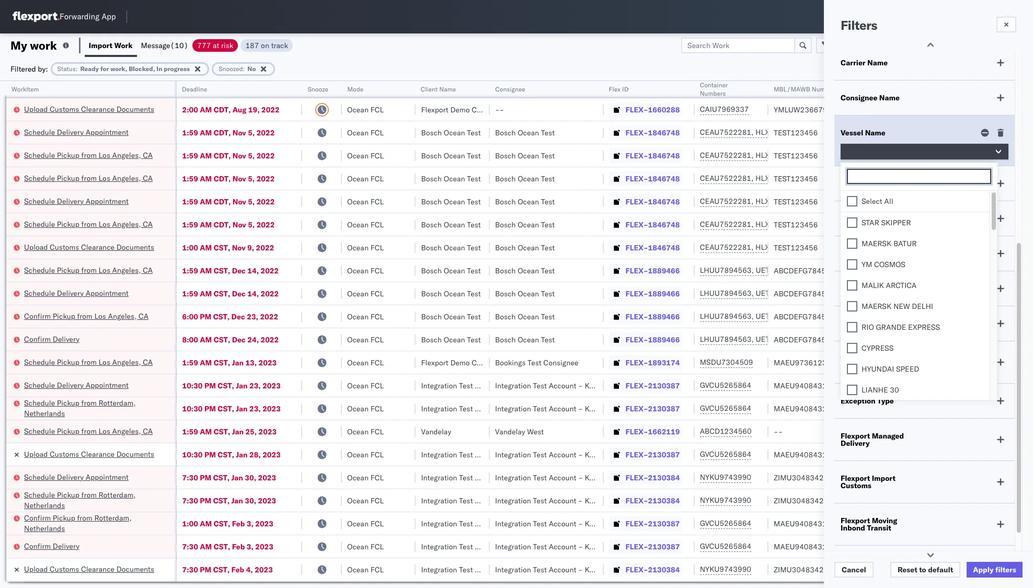 Task type: vqa. For each thing, say whether or not it's contained in the screenshot.


Task type: locate. For each thing, give the bounding box(es) containing it.
name right client
[[440, 85, 456, 93]]

0 vertical spatial import
[[89, 41, 112, 50]]

10:30 down 1:59 am cst, jan 13, 2023
[[182, 381, 203, 390]]

13 fcl from the top
[[371, 381, 384, 390]]

import inside "button"
[[89, 41, 112, 50]]

hlxu6269489,
[[756, 128, 809, 137], [756, 151, 809, 160], [756, 174, 809, 183], [756, 197, 809, 206], [756, 220, 809, 229], [756, 243, 809, 252]]

0 vertical spatial 1:00
[[182, 243, 198, 252]]

7 resize handle column header from the left
[[682, 81, 695, 588]]

3 schedule pickup from los angeles, ca from the top
[[24, 219, 153, 229]]

delivery for 'schedule delivery appointment' link for 1:59 am cst, dec 14, 2022
[[57, 288, 84, 298]]

1:59 for fourth schedule pickup from los angeles, ca link from the bottom
[[182, 220, 198, 229]]

mode button
[[342, 83, 405, 94]]

187 on track
[[245, 41, 288, 50]]

1893174
[[648, 358, 680, 367]]

1 1:59 from the top
[[182, 128, 198, 137]]

1 resize handle column header from the left
[[163, 81, 176, 588]]

from for confirm pickup from los angeles, ca link
[[77, 311, 92, 321]]

1889466 for schedule pickup from los angeles, ca
[[648, 266, 680, 275]]

None checkbox
[[847, 218, 857, 228], [847, 259, 857, 270], [847, 280, 857, 291], [847, 301, 857, 312], [847, 322, 857, 333], [847, 385, 857, 395], [847, 218, 857, 228], [847, 259, 857, 270], [847, 280, 857, 291], [847, 301, 857, 312], [847, 322, 857, 333], [847, 385, 857, 395]]

1 vertical spatial 2130384
[[648, 496, 680, 505]]

gaurav
[[916, 105, 940, 114], [916, 151, 940, 160]]

1 omkar from the top
[[916, 174, 938, 183]]

0 vertical spatial date
[[899, 179, 916, 188]]

5 maeu9408431 from the top
[[774, 542, 827, 551]]

file exception
[[854, 41, 903, 50]]

5 schedule pickup from los angeles, ca link from the top
[[24, 357, 153, 367]]

0 vertical spatial 3,
[[247, 519, 253, 528]]

schedule pickup from los angeles, ca for fifth schedule pickup from los angeles, ca link from the bottom
[[24, 173, 153, 183]]

1 maersk from the top
[[862, 239, 892, 248]]

0 horizontal spatial numbers
[[700, 89, 726, 97]]

file exception button
[[838, 37, 910, 53], [838, 37, 910, 53]]

10:30 up 1:59 am cst, jan 25, 2023
[[182, 404, 203, 413]]

1 vertical spatial 10:30
[[182, 404, 203, 413]]

10:30 for schedule pickup from rotterdam, netherlands
[[182, 404, 203, 413]]

schedule delivery appointment for 1:59 am cst, dec 14, 2022
[[24, 288, 129, 298]]

8 flex- from the top
[[626, 266, 648, 275]]

4 cdt, from the top
[[214, 174, 231, 183]]

10:30 pm cst, jan 28, 2023
[[182, 450, 281, 459]]

1 vertical spatial demo
[[450, 358, 470, 367]]

demo left bookings
[[450, 358, 470, 367]]

0 vertical spatial confirm delivery
[[24, 334, 80, 344]]

numbers up ymluw236679313
[[812, 85, 838, 93]]

gaurav jawla for ymluw236679313
[[916, 105, 960, 114]]

demo for bookings
[[450, 358, 470, 367]]

confirm delivery
[[24, 334, 80, 344], [24, 541, 80, 551]]

schedule pickup from rotterdam, netherlands button
[[24, 398, 162, 420], [24, 490, 162, 512]]

lianhe
[[862, 385, 888, 395]]

0 vertical spatial demo
[[450, 105, 470, 114]]

dec left 24,
[[232, 335, 246, 344]]

los inside button
[[94, 311, 106, 321]]

8 lagerfeld from the top
[[600, 565, 631, 574]]

2 flexport demo consignee from the top
[[421, 358, 507, 367]]

23, down 13,
[[249, 381, 261, 390]]

1 vertical spatial import
[[872, 474, 896, 483]]

1:59 am cst, dec 14, 2022
[[182, 266, 279, 275], [182, 289, 279, 298]]

2022 for 4th schedule pickup from los angeles, ca link from the top
[[261, 266, 279, 275]]

6 schedule pickup from los angeles, ca button from the top
[[24, 426, 153, 437]]

documents
[[116, 104, 154, 114], [116, 242, 154, 252], [116, 449, 154, 459], [116, 564, 154, 574]]

6 am from the top
[[200, 220, 212, 229]]

1 zimu3048342 from the top
[[774, 473, 824, 482]]

arctica
[[886, 281, 917, 290]]

netherlands inside confirm pickup from rotterdam, netherlands
[[24, 524, 65, 533]]

0 vertical spatial gaurav
[[916, 105, 940, 114]]

work left rio
[[841, 319, 859, 328]]

lhuu7894563, uetu5238478 for schedule pickup from los angeles, ca
[[700, 266, 807, 275]]

2022 for fourth the upload customs clearance documents link from the bottom of the page
[[261, 105, 280, 114]]

1 vertical spatial schedule pickup from rotterdam, netherlands button
[[24, 490, 162, 512]]

1846748 for 1st 'schedule delivery appointment' link
[[648, 128, 680, 137]]

flex-
[[626, 105, 648, 114], [626, 128, 648, 137], [626, 151, 648, 160], [626, 174, 648, 183], [626, 197, 648, 206], [626, 220, 648, 229], [626, 243, 648, 252], [626, 266, 648, 275], [626, 289, 648, 298], [626, 312, 648, 321], [626, 335, 648, 344], [626, 358, 648, 367], [626, 381, 648, 390], [626, 404, 648, 413], [626, 427, 648, 436], [626, 450, 648, 459], [626, 473, 648, 482], [626, 496, 648, 505], [626, 519, 648, 528], [626, 542, 648, 551], [626, 565, 648, 574]]

flexport demo consignee for -
[[421, 105, 507, 114]]

None text field
[[851, 173, 990, 181]]

1 vertical spatial 1:59 am cst, dec 14, 2022
[[182, 289, 279, 298]]

1 vertical spatial confirm delivery
[[24, 541, 80, 551]]

2 omkar savant from the top
[[916, 312, 963, 321]]

1 vertical spatial 1:00
[[182, 519, 198, 528]]

managed
[[872, 431, 904, 441]]

1 test123456 from the top
[[774, 128, 818, 137]]

5 flex- from the top
[[626, 197, 648, 206]]

1 vertical spatial flex-2130384
[[626, 496, 680, 505]]

confirm delivery down confirm pickup from rotterdam, netherlands on the bottom of the page
[[24, 541, 80, 551]]

3 netherlands from the top
[[24, 524, 65, 533]]

10:30 down 1:59 am cst, jan 25, 2023
[[182, 450, 203, 459]]

flex-2130384
[[626, 473, 680, 482], [626, 496, 680, 505], [626, 565, 680, 574]]

hlxu8034992 up select
[[811, 174, 862, 183]]

resize handle column header
[[163, 81, 176, 588], [290, 81, 302, 588], [329, 81, 342, 588], [403, 81, 416, 588], [477, 81, 490, 588], [591, 81, 604, 588], [682, 81, 695, 588], [756, 81, 769, 588], [898, 81, 911, 588], [972, 81, 985, 588], [1006, 81, 1019, 588]]

flex-1660288
[[626, 105, 680, 114]]

feb up 7:30 am cst, feb 3, 2023
[[232, 519, 245, 528]]

21 ocean fcl from the top
[[347, 565, 384, 574]]

7:30 pm cst, jan 30, 2023 for schedule delivery appointment
[[182, 473, 276, 482]]

0 horizontal spatial deadline
[[182, 85, 208, 93]]

2130387 for confirm pickup from rotterdam, netherlands
[[648, 519, 680, 528]]

maeu9736123
[[774, 358, 827, 367]]

flex-2130384 for schedule delivery appointment
[[626, 473, 680, 482]]

confirm delivery down confirm pickup from los angeles, ca button
[[24, 334, 80, 344]]

0 vertical spatial 10:30 pm cst, jan 23, 2023
[[182, 381, 281, 390]]

777
[[197, 41, 211, 50]]

0 vertical spatial netherlands
[[24, 409, 65, 418]]

7:30 down the 10:30 pm cst, jan 28, 2023
[[182, 473, 198, 482]]

confirm delivery button down confirm pickup from rotterdam, netherlands on the bottom of the page
[[24, 541, 80, 552]]

0 vertical spatial omkar
[[916, 174, 938, 183]]

2022 for fourth schedule pickup from los angeles, ca link from the bottom
[[257, 220, 275, 229]]

flexport demo consignee
[[421, 105, 507, 114], [421, 358, 507, 367]]

rotterdam,
[[99, 398, 136, 408], [99, 490, 136, 500], [94, 513, 132, 523]]

date up the skipper
[[899, 179, 916, 188]]

0 horizontal spatial import
[[89, 41, 112, 50]]

cst, down 1:00 am cst, nov 9, 2022
[[214, 266, 230, 275]]

1 nyku9743990 from the top
[[700, 473, 751, 482]]

1 vertical spatial nyku9743990
[[700, 496, 751, 505]]

omkar savant for ceau7522281, hlxu6269489, hlxu8034992
[[916, 174, 963, 183]]

1 vertical spatial omkar
[[916, 312, 938, 321]]

9 flex- from the top
[[626, 289, 648, 298]]

ready left for on the left
[[80, 65, 99, 72]]

1 horizontal spatial ready
[[841, 354, 862, 363]]

14, up 6:00 pm cst, dec 23, 2022 on the bottom left of page
[[247, 289, 259, 298]]

4 1:59 am cdt, nov 5, 2022 from the top
[[182, 197, 275, 206]]

type
[[878, 319, 895, 328], [877, 396, 894, 406]]

1 horizontal spatial work
[[841, 319, 859, 328]]

workitem button
[[6, 83, 165, 94]]

ceau7522281, for fourth schedule pickup from los angeles, ca link from the bottom
[[700, 220, 754, 229]]

16 flex- from the top
[[626, 450, 648, 459]]

clearance
[[81, 104, 115, 114], [81, 242, 115, 252], [841, 361, 876, 371], [81, 449, 115, 459], [81, 564, 115, 574]]

0 horizontal spatial :
[[76, 65, 78, 72]]

1660288
[[648, 105, 680, 114]]

pickup inside button
[[53, 311, 75, 321]]

schedule delivery appointment for 1:59 am cdt, nov 5, 2022
[[24, 196, 129, 206]]

10 resize handle column header from the left
[[972, 81, 985, 588]]

no
[[247, 65, 256, 72]]

2 7:30 pm cst, jan 30, 2023 from the top
[[182, 496, 276, 505]]

flex-1662119 button
[[609, 424, 682, 439], [609, 424, 682, 439]]

hlxu8034992 up arrival
[[811, 220, 862, 229]]

from inside confirm pickup from rotterdam, netherlands
[[77, 513, 92, 523]]

2 ceau7522281, hlxu6269489, hlxu8034992 from the top
[[700, 151, 862, 160]]

1 lhuu7894563, uetu5238478 from the top
[[700, 266, 807, 275]]

2 vertical spatial 10:30
[[182, 450, 203, 459]]

confirm inside confirm pickup from los angeles, ca link
[[24, 311, 51, 321]]

1 cdt, from the top
[[214, 105, 231, 114]]

0 vertical spatial upload customs clearance documents button
[[24, 104, 154, 115]]

3,
[[247, 519, 253, 528], [247, 542, 253, 551]]

1 vertical spatial rotterdam,
[[99, 490, 136, 500]]

maersk for maersk new delhi
[[862, 302, 892, 311]]

forwarding app
[[60, 12, 116, 22]]

cst, up 1:59 am cst, jan 13, 2023
[[214, 335, 230, 344]]

1 5, from the top
[[248, 128, 255, 137]]

confirm delivery link down confirm pickup from los angeles, ca button
[[24, 334, 80, 344]]

flex-2130387 for schedule delivery appointment
[[626, 381, 680, 390]]

ca inside confirm pickup from los angeles, ca link
[[139, 311, 149, 321]]

2 upload from the top
[[24, 242, 48, 252]]

2 lagerfeld from the top
[[600, 404, 631, 413]]

netherlands
[[24, 409, 65, 418], [24, 501, 65, 510], [24, 524, 65, 533]]

2 account from the top
[[549, 404, 576, 413]]

hlxu8034992 up ym
[[811, 243, 862, 252]]

5 resize handle column header from the left
[[477, 81, 490, 588]]

dec down 1:00 am cst, nov 9, 2022
[[232, 266, 246, 275]]

appointment for 10:30 pm cst, jan 23, 2023
[[86, 380, 129, 390]]

angeles, inside button
[[108, 311, 137, 321]]

flex-1846748
[[626, 128, 680, 137], [626, 151, 680, 160], [626, 174, 680, 183], [626, 197, 680, 206], [626, 220, 680, 229], [626, 243, 680, 252]]

test123456 for 1st 'schedule delivery appointment' link
[[774, 128, 818, 137]]

snoozed : no
[[219, 65, 256, 72]]

2 gaurav from the top
[[916, 151, 940, 160]]

4 appointment from the top
[[86, 380, 129, 390]]

mbl/mawb
[[774, 85, 810, 93]]

deadline up 2:00
[[182, 85, 208, 93]]

1 horizontal spatial import
[[872, 474, 896, 483]]

3 confirm from the top
[[24, 513, 51, 523]]

3 5, from the top
[[248, 174, 255, 183]]

deadline down select
[[841, 214, 872, 223]]

omkar savant
[[916, 174, 963, 183], [916, 312, 963, 321]]

name for consignee name
[[879, 93, 900, 102]]

0 vertical spatial savant
[[940, 174, 963, 183]]

hlxu6269489, for sixth schedule pickup from los angeles, ca link from the bottom of the page
[[756, 151, 809, 160]]

1 appointment from the top
[[86, 127, 129, 137]]

flex-1889466 for confirm pickup from los angeles, ca
[[626, 312, 680, 321]]

delivery for 'schedule delivery appointment' link associated with 7:30 pm cst, jan 30, 2023
[[57, 472, 84, 482]]

dec up 6:00 pm cst, dec 23, 2022 on the bottom left of page
[[232, 289, 246, 298]]

1:59 for sixth schedule pickup from los angeles, ca link from the bottom of the page
[[182, 151, 198, 160]]

uetu5238478 for confirm delivery
[[756, 335, 807, 344]]

schedule delivery appointment button for 1:59 am cdt, nov 5, 2022
[[24, 196, 129, 207]]

2023 down 28,
[[258, 473, 276, 482]]

account
[[549, 381, 576, 390], [549, 404, 576, 413], [549, 450, 576, 459], [549, 473, 576, 482], [549, 496, 576, 505], [549, 519, 576, 528], [549, 542, 576, 551], [549, 565, 576, 574]]

1 vertical spatial 23,
[[249, 381, 261, 390]]

schedule delivery appointment link for 7:30 pm cst, jan 30, 2023
[[24, 472, 129, 482]]

3 7:30 from the top
[[182, 542, 198, 551]]

4 maeu9408431 from the top
[[774, 519, 827, 528]]

maersk up item
[[862, 302, 892, 311]]

0 vertical spatial confirm delivery link
[[24, 334, 80, 344]]

1 vertical spatial --
[[774, 427, 783, 436]]

apply filters
[[973, 565, 1016, 575]]

30, for schedule pickup from rotterdam, netherlands
[[245, 496, 256, 505]]

bookings
[[495, 358, 526, 367]]

7:30
[[182, 473, 198, 482], [182, 496, 198, 505], [182, 542, 198, 551], [182, 565, 198, 574]]

5 am from the top
[[200, 197, 212, 206]]

1:00
[[182, 243, 198, 252], [182, 519, 198, 528]]

dec up "8:00 am cst, dec 24, 2022"
[[231, 312, 245, 321]]

7:30 down 7:30 am cst, feb 3, 2023
[[182, 565, 198, 574]]

gvcu5265864 for confirm pickup from rotterdam, netherlands
[[700, 519, 751, 528]]

cst, down the 10:30 pm cst, jan 28, 2023
[[213, 473, 230, 482]]

resize handle column header for mbl/mawb numbers button
[[898, 81, 911, 588]]

4 schedule delivery appointment link from the top
[[24, 380, 129, 390]]

1 vertical spatial confirm delivery link
[[24, 541, 80, 551]]

maersk up arrival date
[[862, 239, 892, 248]]

4 integration from the top
[[495, 473, 531, 482]]

name right vessel
[[865, 128, 886, 138]]

consignee inside button
[[495, 85, 525, 93]]

feb for 7:30 am cst, feb 3, 2023
[[232, 542, 245, 551]]

2130387
[[648, 381, 680, 390], [648, 404, 680, 413], [648, 450, 680, 459], [648, 519, 680, 528], [648, 542, 680, 551]]

14,
[[247, 266, 259, 275], [247, 289, 259, 298]]

1:59 am cst, dec 14, 2022 up 6:00 pm cst, dec 23, 2022 on the bottom left of page
[[182, 289, 279, 298]]

2 vertical spatial 23,
[[249, 404, 261, 413]]

9 1:59 from the top
[[182, 427, 198, 436]]

1 vertical spatial schedule pickup from rotterdam, netherlands
[[24, 490, 136, 510]]

1 vertical spatial flexport demo consignee
[[421, 358, 507, 367]]

delivery for second the confirm delivery link from the bottom
[[53, 334, 80, 344]]

hlxu8034992 down ymluw236679313
[[811, 128, 862, 137]]

schedule pickup from los angeles, ca for second schedule pickup from los angeles, ca link from the bottom
[[24, 357, 153, 367]]

7:30 up 1:00 am cst, feb 3, 2023
[[182, 496, 198, 505]]

dec for schedule pickup from los angeles, ca
[[232, 266, 246, 275]]

3 fcl from the top
[[371, 151, 384, 160]]

rotterdam, for 7:30 pm cst, jan 30, 2023
[[99, 490, 136, 500]]

1 vertical spatial netherlands
[[24, 501, 65, 510]]

blocked,
[[129, 65, 155, 72]]

feb down 1:00 am cst, feb 3, 2023
[[232, 542, 245, 551]]

20 fcl from the top
[[371, 542, 384, 551]]

4 account from the top
[[549, 473, 576, 482]]

1:59 for 6th schedule pickup from los angeles, ca link from the top
[[182, 427, 198, 436]]

10:30 for schedule delivery appointment
[[182, 381, 203, 390]]

lhuu7894563,
[[700, 266, 754, 275], [700, 289, 754, 298], [700, 312, 754, 321], [700, 335, 754, 344]]

0 vertical spatial gaurav jawla
[[916, 105, 960, 114]]

1 horizontal spatial :
[[243, 65, 245, 72]]

name down the 'file exception' at the top right
[[867, 58, 888, 67]]

flex-1893174
[[626, 358, 680, 367]]

2 lhuu7894563, uetu5238478 from the top
[[700, 289, 807, 298]]

1 vertical spatial type
[[877, 396, 894, 406]]

10:30 pm cst, jan 23, 2023 up 1:59 am cst, jan 25, 2023
[[182, 404, 281, 413]]

confirm delivery button down confirm pickup from los angeles, ca button
[[24, 334, 80, 345]]

list box
[[841, 191, 990, 588]]

1 vertical spatial confirm delivery button
[[24, 541, 80, 552]]

schedule pickup from rotterdam, netherlands for 10:30 pm cst, jan 23, 2023
[[24, 398, 136, 418]]

14, down 9,
[[247, 266, 259, 275]]

0 vertical spatial jawla
[[942, 105, 960, 114]]

ceau7522281, for 1st 'schedule delivery appointment' link
[[700, 128, 754, 137]]

2 karl from the top
[[585, 404, 598, 413]]

pickup for confirm pickup from los angeles, ca button
[[53, 311, 75, 321]]

numbers down container
[[700, 89, 726, 97]]

flexport demo consignee for bookings
[[421, 358, 507, 367]]

schedule delivery appointment button for 1:59 am cst, dec 14, 2022
[[24, 288, 129, 299]]

1889466 for confirm delivery
[[648, 335, 680, 344]]

hyundai
[[862, 364, 894, 374]]

2 1:59 am cdt, nov 5, 2022 from the top
[[182, 151, 275, 160]]

2022 for confirm pickup from los angeles, ca link
[[260, 312, 278, 321]]

deadline inside button
[[182, 85, 208, 93]]

3 ceau7522281, hlxu6269489, hlxu8034992 from the top
[[700, 174, 862, 183]]

delivery for 'schedule delivery appointment' link related to 1:59 am cdt, nov 5, 2022
[[57, 196, 84, 206]]

0 vertical spatial flex-2130384
[[626, 473, 680, 482]]

3 upload from the top
[[24, 449, 48, 459]]

1 horizontal spatial --
[[774, 427, 783, 436]]

7:30 for schedule pickup from rotterdam, netherlands
[[182, 496, 198, 505]]

work inside "button"
[[114, 41, 133, 50]]

nov
[[233, 128, 246, 137], [233, 151, 246, 160], [233, 174, 246, 183], [233, 197, 246, 206], [233, 220, 246, 229], [232, 243, 246, 252]]

1 gaurav jawla from the top
[[916, 105, 960, 114]]

1 lagerfeld from the top
[[600, 381, 631, 390]]

schedule pickup from rotterdam, netherlands link for 7:30
[[24, 490, 162, 511]]

0 vertical spatial rotterdam,
[[99, 398, 136, 408]]

karl
[[585, 381, 598, 390], [585, 404, 598, 413], [585, 450, 598, 459], [585, 473, 598, 482], [585, 496, 598, 505], [585, 519, 598, 528], [585, 542, 598, 551], [585, 565, 598, 574]]

10:30 pm cst, jan 23, 2023 down 1:59 am cst, jan 13, 2023
[[182, 381, 281, 390]]

item
[[861, 319, 877, 328]]

3, up 4,
[[247, 542, 253, 551]]

import work button
[[85, 33, 137, 57]]

1 vertical spatial maersk
[[862, 302, 892, 311]]

cst, up 7:30 am cst, feb 3, 2023
[[214, 519, 230, 528]]

2 vandelay from the left
[[495, 427, 525, 436]]

1 vertical spatial jawla
[[942, 151, 960, 160]]

1:00 am cst, feb 3, 2023
[[182, 519, 273, 528]]

5 integration test account - karl lagerfeld from the top
[[495, 496, 631, 505]]

0 vertical spatial --
[[495, 105, 504, 114]]

appointment for 1:59 am cst, dec 14, 2022
[[86, 288, 129, 298]]

1 vertical spatial 10:30 pm cst, jan 23, 2023
[[182, 404, 281, 413]]

1:00 am cst, nov 9, 2022
[[182, 243, 274, 252]]

0 horizontal spatial vandelay
[[421, 427, 451, 436]]

1 upload from the top
[[24, 104, 48, 114]]

lhuu7894563, uetu5238478 for confirm pickup from los angeles, ca
[[700, 312, 807, 321]]

1 schedule delivery appointment link from the top
[[24, 127, 129, 137]]

for
[[864, 354, 876, 363]]

0 vertical spatial schedule pickup from rotterdam, netherlands
[[24, 398, 136, 418]]

abcdefg78456546 for schedule pickup from los angeles, ca
[[774, 266, 844, 275]]

3 schedule pickup from los angeles, ca button from the top
[[24, 219, 153, 230]]

0 vertical spatial omkar savant
[[916, 174, 963, 183]]

23, up 24,
[[247, 312, 258, 321]]

hlxu8034992 down vessel
[[811, 151, 862, 160]]

5 2130387 from the top
[[648, 542, 680, 551]]

2 vertical spatial zimu3048342
[[774, 565, 824, 574]]

2 abcdefg78456546 from the top
[[774, 289, 844, 298]]

abcd1234560
[[700, 427, 752, 436]]

(10)
[[170, 41, 188, 50]]

3 hlxu6269489, from the top
[[756, 174, 809, 183]]

hlxu8034992 down quoted
[[811, 197, 862, 206]]

2022 for fifth schedule pickup from los angeles, ca link from the bottom
[[257, 174, 275, 183]]

10:30 pm cst, jan 23, 2023
[[182, 381, 281, 390], [182, 404, 281, 413]]

schedule pickup from rotterdam, netherlands
[[24, 398, 136, 418], [24, 490, 136, 510]]

confirm pickup from los angeles, ca button
[[24, 311, 149, 322]]

1 horizontal spatial numbers
[[812, 85, 838, 93]]

1 vertical spatial gaurav jawla
[[916, 151, 960, 160]]

maersk batur
[[862, 239, 917, 248]]

3 ceau7522281, from the top
[[700, 174, 754, 183]]

2 schedule pickup from rotterdam, netherlands from the top
[[24, 490, 136, 510]]

numbers inside container numbers
[[700, 89, 726, 97]]

carrier name
[[841, 58, 888, 67]]

maersk for maersk batur
[[862, 239, 892, 248]]

1 2130387 from the top
[[648, 381, 680, 390]]

quoted delivery date
[[841, 179, 916, 188]]

30, down 28,
[[245, 473, 256, 482]]

schedule delivery appointment
[[24, 127, 129, 137], [24, 196, 129, 206], [24, 288, 129, 298], [24, 380, 129, 390], [24, 472, 129, 482]]

pickup inside confirm pickup from rotterdam, netherlands
[[53, 513, 75, 523]]

schedule pickup from rotterdam, netherlands for 7:30 pm cst, jan 30, 2023
[[24, 490, 136, 510]]

: up workitem button
[[76, 65, 78, 72]]

1 vertical spatial 30,
[[245, 496, 256, 505]]

3, up 7:30 am cst, feb 3, 2023
[[247, 519, 253, 528]]

0 vertical spatial ready
[[80, 65, 99, 72]]

7 fcl from the top
[[371, 243, 384, 252]]

3 resize handle column header from the left
[[329, 81, 342, 588]]

0 vertical spatial 7:30 pm cst, jan 30, 2023
[[182, 473, 276, 482]]

import up for on the left
[[89, 41, 112, 50]]

message
[[141, 41, 170, 50]]

ready
[[80, 65, 99, 72], [841, 354, 862, 363]]

30, for schedule delivery appointment
[[245, 473, 256, 482]]

1 vertical spatial 3,
[[247, 542, 253, 551]]

1 documents from the top
[[116, 104, 154, 114]]

1:59 for fifth schedule pickup from los angeles, ca link from the bottom
[[182, 174, 198, 183]]

1 vertical spatial gaurav
[[916, 151, 940, 160]]

1 integration test account - karl lagerfeld from the top
[[495, 381, 631, 390]]

jan left 13,
[[232, 358, 244, 367]]

3 documents from the top
[[116, 449, 154, 459]]

1:59 for second schedule pickup from los angeles, ca link from the bottom
[[182, 358, 198, 367]]

1846748 for fourth schedule pickup from los angeles, ca link from the bottom
[[648, 220, 680, 229]]

5, for sixth schedule pickup from los angeles, ca link from the bottom of the page
[[248, 151, 255, 160]]

3 test123456 from the top
[[774, 174, 818, 183]]

2 2130387 from the top
[[648, 404, 680, 413]]

origin
[[988, 381, 1008, 390]]

1 horizontal spatial vandelay
[[495, 427, 525, 436]]

2130384 for schedule delivery appointment
[[648, 473, 680, 482]]

jan down the 10:30 pm cst, jan 28, 2023
[[231, 473, 243, 482]]

3 schedule delivery appointment button from the top
[[24, 288, 129, 299]]

0 vertical spatial feb
[[232, 519, 245, 528]]

2 zimu3048342 from the top
[[774, 496, 824, 505]]

2023 right 28,
[[263, 450, 281, 459]]

maeu9408431 for confirm delivery
[[774, 542, 827, 551]]

2 vertical spatial nyku9743990
[[700, 565, 751, 574]]

2 vertical spatial 2130384
[[648, 565, 680, 574]]

0 horizontal spatial operator
[[841, 284, 872, 293]]

ready left 'for'
[[841, 354, 862, 363]]

0 vertical spatial zimu3048342
[[774, 473, 824, 482]]

delhi
[[912, 302, 933, 311]]

0 vertical spatial 1:59 am cst, dec 14, 2022
[[182, 266, 279, 275]]

hlxu6269489, for fourth schedule pickup from los angeles, ca link from the bottom
[[756, 220, 809, 229]]

23, up 25,
[[249, 404, 261, 413]]

omkar for lhuu7894563, uetu5238478
[[916, 312, 938, 321]]

type right item
[[878, 319, 895, 328]]

angeles, for confirm pickup from los angeles, ca link
[[108, 311, 137, 321]]

4 schedule from the top
[[24, 196, 55, 206]]

angeles, for fifth schedule pickup from los angeles, ca link from the bottom
[[112, 173, 141, 183]]

appointment
[[86, 127, 129, 137], [86, 196, 129, 206], [86, 288, 129, 298], [86, 380, 129, 390], [86, 472, 129, 482]]

schedule pickup from los angeles, ca button
[[24, 150, 153, 161], [24, 173, 153, 184], [24, 219, 153, 230], [24, 265, 153, 276], [24, 357, 153, 368], [24, 426, 153, 437]]

2 vertical spatial netherlands
[[24, 524, 65, 533]]

0 vertical spatial schedule pickup from rotterdam, netherlands link
[[24, 398, 162, 419]]

2:00
[[182, 105, 198, 114]]

fcl
[[371, 105, 384, 114], [371, 128, 384, 137], [371, 151, 384, 160], [371, 174, 384, 183], [371, 197, 384, 206], [371, 220, 384, 229], [371, 243, 384, 252], [371, 266, 384, 275], [371, 289, 384, 298], [371, 312, 384, 321], [371, 335, 384, 344], [371, 358, 384, 367], [371, 381, 384, 390], [371, 404, 384, 413], [371, 427, 384, 436], [371, 450, 384, 459], [371, 473, 384, 482], [371, 496, 384, 505], [371, 519, 384, 528], [371, 542, 384, 551], [371, 565, 384, 574]]

exception type
[[841, 396, 894, 406]]

0 vertical spatial confirm delivery button
[[24, 334, 80, 345]]

1 vertical spatial omkar savant
[[916, 312, 963, 321]]

17 ocean fcl from the top
[[347, 473, 384, 482]]

1 vertical spatial upload customs clearance documents button
[[24, 242, 154, 253]]

flexport. image
[[13, 12, 60, 22]]

30, up 1:00 am cst, feb 3, 2023
[[245, 496, 256, 505]]

0 horizontal spatial work
[[114, 41, 133, 50]]

7:30 pm cst, jan 30, 2023 up 1:00 am cst, feb 3, 2023
[[182, 496, 276, 505]]

from for confirm pickup from rotterdam, netherlands 'link' at the left of the page
[[77, 513, 92, 523]]

type down lianhe 30
[[877, 396, 894, 406]]

Search Shipments (/) text field
[[833, 9, 934, 25]]

flex-2130387
[[626, 381, 680, 390], [626, 404, 680, 413], [626, 450, 680, 459], [626, 519, 680, 528], [626, 542, 680, 551]]

2 resize handle column header from the left
[[290, 81, 302, 588]]

2 schedule delivery appointment from the top
[[24, 196, 129, 206]]

5, for 1st 'schedule delivery appointment' link
[[248, 128, 255, 137]]

cst, down "8:00 am cst, dec 24, 2022"
[[214, 358, 230, 367]]

1 vertical spatial savant
[[940, 312, 963, 321]]

0 vertical spatial 23,
[[247, 312, 258, 321]]

1 vertical spatial 14,
[[247, 289, 259, 298]]

resize handle column header for client name button
[[477, 81, 490, 588]]

gvcu5265864
[[700, 381, 751, 390], [700, 404, 751, 413], [700, 450, 751, 459], [700, 519, 751, 528], [700, 542, 751, 551]]

: left no
[[243, 65, 245, 72]]

0 horizontal spatial --
[[495, 105, 504, 114]]

2 vertical spatial flex-2130384
[[626, 565, 680, 574]]

2 schedule delivery appointment link from the top
[[24, 196, 129, 206]]

3 appointment from the top
[[86, 288, 129, 298]]

2023 up 1:59 am cst, jan 25, 2023
[[263, 404, 281, 413]]

work up status : ready for work, blocked, in progress on the top left
[[114, 41, 133, 50]]

cst, up 6:00 pm cst, dec 23, 2022 on the bottom left of page
[[214, 289, 230, 298]]

confirm delivery button
[[24, 334, 80, 345], [24, 541, 80, 552]]

ready for customs clearance
[[841, 354, 908, 371]]

2 flex-2130384 from the top
[[626, 496, 680, 505]]

feb left 4,
[[231, 565, 244, 574]]

flexport inside flexport import customs
[[841, 474, 870, 483]]

1 vandelay from the left
[[421, 427, 451, 436]]

0 vertical spatial 30,
[[245, 473, 256, 482]]

1889466 for confirm pickup from los angeles, ca
[[648, 312, 680, 321]]

feb for 7:30 pm cst, feb 4, 2023
[[231, 565, 244, 574]]

upload
[[24, 104, 48, 114], [24, 242, 48, 252], [24, 449, 48, 459], [24, 564, 48, 574]]

3 schedule delivery appointment link from the top
[[24, 288, 129, 298]]

7:30 up 7:30 pm cst, feb 4, 2023
[[182, 542, 198, 551]]

1 horizontal spatial date
[[899, 179, 916, 188]]

ca for sixth schedule pickup from los angeles, ca link from the bottom of the page
[[143, 150, 153, 160]]

grande
[[876, 323, 906, 332]]

1 vertical spatial 7:30 pm cst, jan 30, 2023
[[182, 496, 276, 505]]

5 appointment from the top
[[86, 472, 129, 482]]

rotterdam, inside confirm pickup from rotterdam, netherlands
[[94, 513, 132, 523]]

ca for 4th schedule pickup from los angeles, ca link from the top
[[143, 265, 153, 275]]

3 schedule from the top
[[24, 173, 55, 183]]

4 2130387 from the top
[[648, 519, 680, 528]]

1:59 am cst, dec 14, 2022 down 1:00 am cst, nov 9, 2022
[[182, 266, 279, 275]]

: for status
[[76, 65, 78, 72]]

omkar up express on the right bottom
[[916, 312, 938, 321]]

0 vertical spatial 10:30
[[182, 381, 203, 390]]

0 vertical spatial flexport demo consignee
[[421, 105, 507, 114]]

7:30 pm cst, jan 30, 2023 down the 10:30 pm cst, jan 28, 2023
[[182, 473, 276, 482]]

name down carrier name
[[879, 93, 900, 102]]

zimu3048342 for schedule pickup from rotterdam, netherlands
[[774, 496, 824, 505]]

0 vertical spatial 14,
[[247, 266, 259, 275]]

lianhe 30
[[862, 385, 899, 395]]

1:59 am cdt, nov 5, 2022 for sixth schedule pickup from los angeles, ca link from the bottom of the page
[[182, 151, 275, 160]]

demo down client name button
[[450, 105, 470, 114]]

28,
[[249, 450, 261, 459]]

client name button
[[416, 83, 479, 94]]

5, for fifth schedule pickup from los angeles, ca link from the bottom
[[248, 174, 255, 183]]

by:
[[38, 64, 48, 73]]

cancel
[[842, 565, 866, 575]]

exception
[[869, 41, 903, 50]]

pickup for first schedule pickup from los angeles, ca button
[[57, 150, 79, 160]]

1 30, from the top
[[245, 473, 256, 482]]

0 vertical spatial maersk
[[862, 239, 892, 248]]

1 vertical spatial ready
[[841, 354, 862, 363]]

4 schedule pickup from los angeles, ca button from the top
[[24, 265, 153, 276]]

1 vertical spatial deadline
[[841, 214, 872, 223]]

None checkbox
[[847, 196, 857, 207], [847, 238, 857, 249], [847, 343, 857, 353], [847, 364, 857, 374], [847, 196, 857, 207], [847, 238, 857, 249], [847, 343, 857, 353], [847, 364, 857, 374]]

2 vertical spatial rotterdam,
[[94, 513, 132, 523]]

0 vertical spatial deadline
[[182, 85, 208, 93]]

4 fcl from the top
[[371, 174, 384, 183]]

jan left 28,
[[236, 450, 248, 459]]

name inside button
[[440, 85, 456, 93]]

1 vertical spatial feb
[[232, 542, 245, 551]]

confirm delivery link down confirm pickup from rotterdam, netherlands on the bottom of the page
[[24, 541, 80, 551]]

2 vertical spatial feb
[[231, 565, 244, 574]]

from inside confirm pickup from los angeles, ca link
[[77, 311, 92, 321]]



Task type: describe. For each thing, give the bounding box(es) containing it.
2023 right 13,
[[259, 358, 277, 367]]

jan left 25,
[[232, 427, 244, 436]]

2:00 am cdt, aug 19, 2022
[[182, 105, 280, 114]]

cst, up 7:30 pm cst, feb 4, 2023
[[214, 542, 230, 551]]

1846748 for fifth schedule pickup from los angeles, ca link from the bottom
[[648, 174, 680, 183]]

2023 up 1:00 am cst, feb 3, 2023
[[258, 496, 276, 505]]

5 schedule pickup from los angeles, ca button from the top
[[24, 357, 153, 368]]

schedule delivery appointment link for 10:30 pm cst, jan 23, 2023
[[24, 380, 129, 390]]

1:59 for 4th schedule pickup from los angeles, ca link from the top
[[182, 266, 198, 275]]

2023 right 25,
[[259, 427, 277, 436]]

3 maeu9408431 from the top
[[774, 450, 827, 459]]

savant for ceau7522281, hlxu6269489, hlxu8034992
[[940, 174, 963, 183]]

6 flex-1846748 from the top
[[626, 243, 680, 252]]

upload for fourth the upload customs clearance documents link from the bottom of the page
[[24, 104, 48, 114]]

2 14, from the top
[[247, 289, 259, 298]]

gvcu5265864 for schedule delivery appointment
[[700, 381, 751, 390]]

2 fcl from the top
[[371, 128, 384, 137]]

ceau7522281, for sixth schedule pickup from los angeles, ca link from the bottom of the page
[[700, 151, 754, 160]]

schedule pickup from los angeles, ca for fourth schedule pickup from los angeles, ca link from the bottom
[[24, 219, 153, 229]]

7 karl from the top
[[585, 542, 598, 551]]

client
[[421, 85, 438, 93]]

flexport inside flexport managed delivery
[[841, 431, 870, 441]]

19,
[[248, 105, 260, 114]]

pm right the 6:00
[[200, 312, 211, 321]]

filters
[[841, 17, 877, 33]]

pm up 1:59 am cst, jan 25, 2023
[[204, 404, 216, 413]]

from for fourth schedule pickup from los angeles, ca link from the bottom
[[81, 219, 97, 229]]

cst, up the 10:30 pm cst, jan 28, 2023
[[214, 427, 230, 436]]

11 am from the top
[[200, 358, 212, 367]]

2023 down 1:00 am cst, feb 3, 2023
[[255, 542, 273, 551]]

gvcu5265864 for schedule pickup from rotterdam, netherlands
[[700, 404, 751, 413]]

my
[[10, 38, 27, 53]]

4 confirm from the top
[[24, 541, 51, 551]]

5, for fourth schedule pickup from los angeles, ca link from the bottom
[[248, 220, 255, 229]]

pm down 1:59 am cst, jan 25, 2023
[[204, 450, 216, 459]]

cst, down 1:59 am cst, jan 25, 2023
[[218, 450, 234, 459]]

2023 up 7:30 am cst, feb 3, 2023
[[255, 519, 273, 528]]

snooze
[[307, 85, 328, 93]]

2 integration test account - karl lagerfeld from the top
[[495, 404, 631, 413]]

3 ocean fcl from the top
[[347, 151, 384, 160]]

ym cosmos
[[862, 260, 906, 269]]

message (10)
[[141, 41, 188, 50]]

6:00 pm cst, dec 23, 2022
[[182, 312, 278, 321]]

25,
[[245, 427, 257, 436]]

: for snoozed
[[243, 65, 245, 72]]

vandelay west
[[495, 427, 544, 436]]

schedule delivery appointment link for 1:59 am cst, dec 14, 2022
[[24, 288, 129, 298]]

3 gvcu5265864 from the top
[[700, 450, 751, 459]]

new
[[894, 302, 910, 311]]

cypress
[[862, 344, 894, 353]]

lhuu7894563, for confirm delivery
[[700, 335, 754, 344]]

delivery inside flexport managed delivery
[[841, 439, 870, 448]]

track
[[271, 41, 288, 50]]

test123456 for fifth schedule pickup from los angeles, ca link from the bottom
[[774, 174, 818, 183]]

pm down 7:30 am cst, feb 3, 2023
[[200, 565, 211, 574]]

20 flex- from the top
[[626, 542, 648, 551]]

777 at risk
[[197, 41, 233, 50]]

west
[[527, 427, 544, 436]]

lhuu7894563, uetu5238478 for confirm delivery
[[700, 335, 807, 344]]

19 flex- from the top
[[626, 519, 648, 528]]

agent
[[1010, 381, 1030, 390]]

1 vertical spatial work
[[841, 319, 859, 328]]

progress
[[164, 65, 190, 72]]

18 ocean fcl from the top
[[347, 496, 384, 505]]

bookings test consignee
[[495, 358, 578, 367]]

1 upload customs clearance documents link from the top
[[24, 104, 154, 114]]

1 flex-1846748 from the top
[[626, 128, 680, 137]]

malik
[[862, 281, 884, 290]]

jawla for test123456
[[942, 151, 960, 160]]

work
[[30, 38, 57, 53]]

11 schedule from the top
[[24, 426, 55, 436]]

5 karl from the top
[[585, 496, 598, 505]]

flex-1662119
[[626, 427, 680, 436]]

ca for fifth schedule pickup from los angeles, ca link from the bottom
[[143, 173, 153, 183]]

1 confirm delivery link from the top
[[24, 334, 80, 344]]

pm down the 10:30 pm cst, jan 28, 2023
[[200, 473, 211, 482]]

8 ocean fcl from the top
[[347, 266, 384, 275]]

4 schedule pickup from los angeles, ca link from the top
[[24, 265, 153, 275]]

0 vertical spatial type
[[878, 319, 895, 328]]

numbers for container numbers
[[700, 89, 726, 97]]

inbond
[[841, 523, 865, 533]]

to
[[919, 565, 926, 575]]

2022 for sixth schedule pickup from los angeles, ca link from the bottom of the page
[[257, 151, 275, 160]]

1:59 am cst, jan 13, 2023
[[182, 358, 277, 367]]

2 flex-1889466 from the top
[[626, 289, 680, 298]]

confirm pickup from los angeles, ca
[[24, 311, 149, 321]]

2 upload customs clearance documents from the top
[[24, 242, 154, 252]]

mode
[[347, 85, 363, 93]]

7 flex- from the top
[[626, 243, 648, 252]]

8:00 am cst, dec 24, 2022
[[182, 335, 279, 344]]

30
[[890, 385, 899, 395]]

resize handle column header for container numbers button
[[756, 81, 769, 588]]

upload for third the upload customs clearance documents link from the top
[[24, 449, 48, 459]]

batch action button
[[958, 37, 1026, 53]]

3 upload customs clearance documents link from the top
[[24, 449, 154, 459]]

jan up 1:00 am cst, feb 3, 2023
[[231, 496, 243, 505]]

3 cdt, from the top
[[214, 151, 231, 160]]

malik arctica
[[862, 281, 917, 290]]

forwarding
[[60, 12, 99, 22]]

schedule delivery appointment for 10:30 pm cst, jan 23, 2023
[[24, 380, 129, 390]]

3 flex-1846748 from the top
[[626, 174, 680, 183]]

4 1:59 from the top
[[182, 197, 198, 206]]

star skipper
[[862, 218, 911, 227]]

quoted
[[841, 179, 866, 188]]

flexport moving inbond transit
[[841, 516, 897, 533]]

8 fcl from the top
[[371, 266, 384, 275]]

upload for 4th the upload customs clearance documents link from the top
[[24, 564, 48, 574]]

2023 down 1:59 am cst, jan 13, 2023
[[263, 381, 281, 390]]

6 karl from the top
[[585, 519, 598, 528]]

confirm delivery for second the confirm delivery link from the bottom
[[24, 334, 80, 344]]

skipper
[[881, 218, 911, 227]]

5 cdt, from the top
[[214, 197, 231, 206]]

7 account from the top
[[549, 542, 576, 551]]

on
[[261, 41, 269, 50]]

filtered by:
[[10, 64, 48, 73]]

13 flex- from the top
[[626, 381, 648, 390]]

pm down 1:59 am cst, jan 13, 2023
[[204, 381, 216, 390]]

1:00 for 1:00 am cst, nov 9, 2022
[[182, 243, 198, 252]]

netherlands for 10:30 pm cst, jan 23, 2023
[[24, 409, 65, 418]]

reset
[[898, 565, 917, 575]]

work item type
[[841, 319, 895, 328]]

2 confirm from the top
[[24, 334, 51, 344]]

netherlands for 1:00 am cst, feb 3, 2023
[[24, 524, 65, 533]]

mbl/mawb numbers
[[774, 85, 838, 93]]

all
[[884, 197, 893, 206]]

vandelay for vandelay
[[421, 427, 451, 436]]

consignee name
[[841, 93, 900, 102]]

1:59 am cst, jan 25, 2023
[[182, 427, 277, 436]]

confirm inside confirm pickup from rotterdam, netherlands
[[24, 513, 51, 523]]

1:59 for 1st 'schedule delivery appointment' link
[[182, 128, 198, 137]]

test123456 for fourth schedule pickup from los angeles, ca link from the bottom
[[774, 220, 818, 229]]

7:30 pm cst, feb 4, 2023
[[182, 565, 273, 574]]

confirm delivery for 2nd the confirm delivery link from the top of the page
[[24, 541, 80, 551]]

msdu7304509
[[700, 358, 753, 367]]

0 vertical spatial operator
[[916, 85, 941, 93]]

7 1:59 from the top
[[182, 289, 198, 298]]

Search Work text field
[[681, 37, 795, 53]]

flex-1889466 for confirm delivery
[[626, 335, 680, 344]]

3 2130387 from the top
[[648, 450, 680, 459]]

2130387 for schedule delivery appointment
[[648, 381, 680, 390]]

18 flex- from the top
[[626, 496, 648, 505]]

14 am from the top
[[200, 542, 212, 551]]

vessel
[[841, 128, 863, 138]]

list box containing select all
[[841, 191, 990, 588]]

4 integration test account - karl lagerfeld from the top
[[495, 473, 631, 482]]

4 test123456 from the top
[[774, 197, 818, 206]]

customs inside flexport import customs
[[841, 481, 872, 490]]

name for vessel name
[[865, 128, 886, 138]]

1 schedule pickup from los angeles, ca button from the top
[[24, 150, 153, 161]]

numbers for mbl/mawb numbers
[[812, 85, 838, 93]]

10 ocean fcl from the top
[[347, 312, 384, 321]]

transit
[[867, 523, 891, 533]]

maersk new delhi
[[862, 302, 933, 311]]

feb for 1:00 am cst, feb 3, 2023
[[232, 519, 245, 528]]

flex-2130387 for schedule pickup from rotterdam, netherlands
[[626, 404, 680, 413]]

11 resize handle column header from the left
[[1006, 81, 1019, 588]]

vessel name
[[841, 128, 886, 138]]

schedule pickup from rotterdam, netherlands button for 7:30 pm cst, jan 30, 2023
[[24, 490, 162, 512]]

appointment for 7:30 pm cst, jan 30, 2023
[[86, 472, 129, 482]]

9 fcl from the top
[[371, 289, 384, 298]]

6:00
[[182, 312, 198, 321]]

8 account from the top
[[549, 565, 576, 574]]

deadline button
[[177, 83, 292, 94]]

angeles, for sixth schedule pickup from los angeles, ca link from the bottom of the page
[[112, 150, 141, 160]]

dec for confirm pickup from los angeles, ca
[[231, 312, 245, 321]]

187
[[245, 41, 259, 50]]

2130387 for confirm delivery
[[648, 542, 680, 551]]

from for 6th schedule pickup from los angeles, ca link from the top
[[81, 426, 97, 436]]

6 integration test account - karl lagerfeld from the top
[[495, 519, 631, 528]]

from for fifth schedule pickup from los angeles, ca link from the bottom
[[81, 173, 97, 183]]

2 documents from the top
[[116, 242, 154, 252]]

vandelay for vandelay west
[[495, 427, 525, 436]]

maeu9408431 for schedule delivery appointment
[[774, 381, 827, 390]]

5 schedule from the top
[[24, 219, 55, 229]]

10 schedule from the top
[[24, 398, 55, 408]]

from for sixth schedule pickup from los angeles, ca link from the bottom of the page
[[81, 150, 97, 160]]

express
[[908, 323, 940, 332]]

1 am from the top
[[200, 105, 212, 114]]

2023 right 4,
[[255, 565, 273, 574]]

jan up 25,
[[236, 404, 248, 413]]

resize handle column header for workitem button
[[163, 81, 176, 588]]

11 flex- from the top
[[626, 335, 648, 344]]

11 fcl from the top
[[371, 335, 384, 344]]

work,
[[110, 65, 127, 72]]

at
[[213, 41, 219, 50]]

3, for 1:00 am cst, feb 3, 2023
[[247, 519, 253, 528]]

gaurav for test123456
[[916, 151, 940, 160]]

cst, down 1:59 am cst, jan 13, 2023
[[218, 381, 234, 390]]

6 cdt, from the top
[[214, 220, 231, 229]]

1 confirm delivery button from the top
[[24, 334, 80, 345]]

5 account from the top
[[549, 496, 576, 505]]

1 ocean fcl from the top
[[347, 105, 384, 114]]

13 am from the top
[[200, 519, 212, 528]]

1846748 for sixth schedule pickup from los angeles, ca link from the bottom of the page
[[648, 151, 680, 160]]

jaehyung choi - test origin agent
[[916, 381, 1030, 390]]

2 integration from the top
[[495, 404, 531, 413]]

cst, down 7:30 am cst, feb 3, 2023
[[213, 565, 230, 574]]

12 flex- from the top
[[626, 358, 648, 367]]

schedule delivery appointment for 7:30 pm cst, jan 30, 2023
[[24, 472, 129, 482]]

1 vertical spatial date
[[866, 249, 883, 258]]

forwarding app link
[[13, 12, 116, 22]]

snoozed
[[219, 65, 243, 72]]

16 fcl from the top
[[371, 450, 384, 459]]

angeles, for 6th schedule pickup from los angeles, ca link from the top
[[112, 426, 141, 436]]

delivery for 2nd the confirm delivery link from the top of the page
[[53, 541, 80, 551]]

7:30 am cst, feb 3, 2023
[[182, 542, 273, 551]]

container numbers button
[[695, 79, 758, 98]]

12 schedule from the top
[[24, 472, 55, 482]]

pickup for 4th schedule pickup from los angeles, ca button from the bottom
[[57, 219, 79, 229]]

filters
[[995, 565, 1016, 575]]

schedule pickup from rotterdam, netherlands link for 10:30
[[24, 398, 162, 419]]

3 flex- from the top
[[626, 151, 648, 160]]

apply
[[973, 565, 994, 575]]

batch
[[974, 41, 995, 50]]

arrival
[[841, 249, 865, 258]]

3 integration test account - karl lagerfeld from the top
[[495, 450, 631, 459]]

pm up 1:00 am cst, feb 3, 2023
[[200, 496, 211, 505]]

1 1:59 am cst, dec 14, 2022 from the top
[[182, 266, 279, 275]]

choi
[[949, 381, 964, 390]]

ca for second schedule pickup from los angeles, ca link from the bottom
[[143, 357, 153, 367]]

flexport inside the flexport moving inbond transit
[[841, 516, 870, 525]]

cst, up 1:00 am cst, feb 3, 2023
[[213, 496, 230, 505]]

2 upload customs clearance documents button from the top
[[24, 242, 154, 253]]

name for carrier name
[[867, 58, 888, 67]]

savant for lhuu7894563, uetu5238478
[[940, 312, 963, 321]]

jan down 13,
[[236, 381, 248, 390]]

8 integration from the top
[[495, 565, 531, 574]]

2 1:59 am cst, dec 14, 2022 from the top
[[182, 289, 279, 298]]

flexport import customs
[[841, 474, 896, 490]]

batur
[[894, 239, 917, 248]]

1 vertical spatial operator
[[841, 284, 872, 293]]

import inside flexport import customs
[[872, 474, 896, 483]]

angeles, for 4th schedule pickup from los angeles, ca link from the top
[[112, 265, 141, 275]]

customs inside ready for customs clearance
[[878, 354, 908, 363]]

cst, left 9,
[[214, 243, 230, 252]]

4 lagerfeld from the top
[[600, 473, 631, 482]]

6 account from the top
[[549, 519, 576, 528]]

schedule delivery appointment button for 10:30 pm cst, jan 23, 2023
[[24, 380, 129, 391]]

1 karl from the top
[[585, 381, 598, 390]]

flex id button
[[604, 83, 684, 94]]

15 ocean fcl from the top
[[347, 427, 384, 436]]

cst, up 1:59 am cst, jan 25, 2023
[[218, 404, 234, 413]]

confirm pickup from rotterdam, netherlands
[[24, 513, 132, 533]]

exception
[[841, 396, 876, 406]]

speed
[[896, 364, 919, 374]]

1 schedule from the top
[[24, 127, 55, 137]]

8 am from the top
[[200, 266, 212, 275]]

confirm pickup from los angeles, ca link
[[24, 311, 149, 321]]

4 karl from the top
[[585, 473, 598, 482]]

schedule pickup from los angeles, ca for 6th schedule pickup from los angeles, ca link from the top
[[24, 426, 153, 436]]

file
[[854, 41, 867, 50]]

6 integration from the top
[[495, 519, 531, 528]]

ready inside ready for customs clearance
[[841, 354, 862, 363]]

app
[[102, 12, 116, 22]]

rio
[[862, 323, 874, 332]]

14 fcl from the top
[[371, 404, 384, 413]]

actions
[[991, 85, 1013, 93]]

nyku9743990 for schedule pickup from rotterdam, netherlands
[[700, 496, 751, 505]]

client name
[[421, 85, 456, 93]]

24,
[[247, 335, 259, 344]]

4 ceau7522281, from the top
[[700, 197, 754, 206]]

7 integration test account - karl lagerfeld from the top
[[495, 542, 631, 551]]

zimu3048342 for schedule delivery appointment
[[774, 473, 824, 482]]

confirm pickup from rotterdam, netherlands link
[[24, 513, 162, 534]]

0 horizontal spatial ready
[[80, 65, 99, 72]]

11 ocean fcl from the top
[[347, 335, 384, 344]]

3 nyku9743990 from the top
[[700, 565, 751, 574]]

clearance inside ready for customs clearance
[[841, 361, 876, 371]]

10 fcl from the top
[[371, 312, 384, 321]]

1 fcl from the top
[[371, 105, 384, 114]]

5 ocean fcl from the top
[[347, 197, 384, 206]]

pickup for second schedule pickup from los angeles, ca button from the top of the page
[[57, 173, 79, 183]]

2 confirm delivery link from the top
[[24, 541, 80, 551]]

cst, up "8:00 am cst, dec 24, 2022"
[[213, 312, 230, 321]]

5 integration from the top
[[495, 496, 531, 505]]

container
[[700, 81, 728, 89]]

nyku9743990 for schedule delivery appointment
[[700, 473, 751, 482]]

2 hlxu8034992 from the top
[[811, 151, 862, 160]]

3 account from the top
[[549, 450, 576, 459]]

4 1846748 from the top
[[648, 197, 680, 206]]

abcdefg78456546 for confirm delivery
[[774, 335, 844, 344]]

select all
[[862, 197, 893, 206]]

18 fcl from the top
[[371, 496, 384, 505]]



